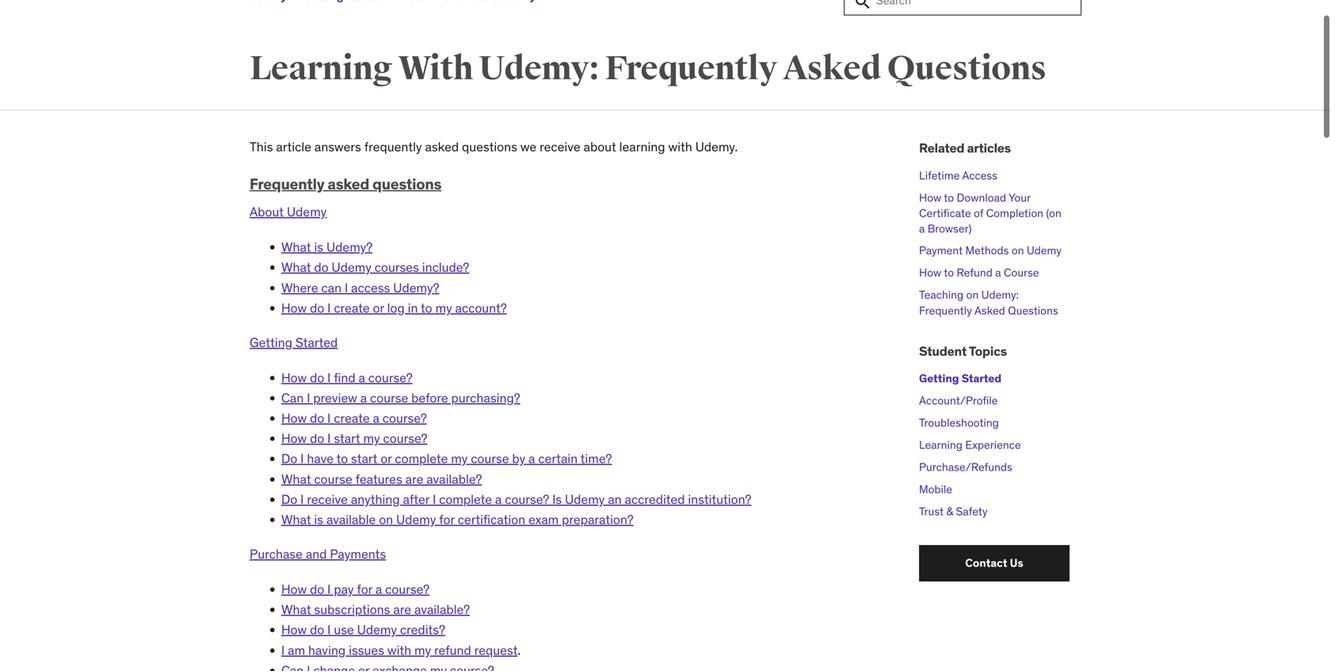 Task type: vqa. For each thing, say whether or not it's contained in the screenshot.
udemy within the WHAT IS UDEMY? WHAT DO UDEMY COURSES INCLUDE? WHERE CAN I ACCESS UDEMY? HOW DO I CREATE OR LOG IN TO MY ACCOUNT?
yes



Task type: describe. For each thing, give the bounding box(es) containing it.
your
[[1009, 191, 1031, 205]]

udemy inside how do i pay for a course? what subscriptions are available? how do i use udemy credits? i am having issues with my refund request .
[[357, 622, 397, 638]]

do up preview
[[310, 370, 324, 386]]

udemy down after
[[396, 512, 436, 528]]

how to download your certificate of completion (on a browser) link
[[920, 191, 1062, 236]]

pay
[[334, 581, 354, 598]]

trust
[[920, 505, 944, 519]]

trust & safety link
[[920, 505, 988, 519]]

contact
[[966, 556, 1008, 570]]

what course features are available? link
[[281, 471, 482, 487]]

do i have to start or complete my course by a certain time? link
[[281, 451, 612, 467]]

a left course
[[996, 266, 1002, 280]]

.
[[518, 642, 521, 659]]

create for can
[[334, 300, 370, 316]]

courses
[[375, 259, 419, 276]]

how do i create a course? link
[[281, 410, 427, 427]]

teaching
[[920, 288, 964, 302]]

having
[[308, 642, 346, 659]]

1 what from the top
[[281, 239, 311, 255]]

a inside how do i pay for a course? what subscriptions are available? how do i use udemy credits? i am having issues with my refund request .
[[376, 581, 382, 598]]

topics
[[969, 343, 1007, 359]]

a up certification
[[495, 491, 502, 508]]

getting for getting started account/profile troubleshooting learning experience purchase/refunds mobile trust & safety
[[920, 371, 960, 386]]

0 vertical spatial questions
[[888, 48, 1047, 89]]

after
[[403, 491, 430, 508]]

an
[[608, 491, 622, 508]]

purchase
[[250, 546, 303, 562]]

certificate
[[920, 206, 972, 220]]

anything
[[351, 491, 400, 508]]

include?
[[422, 259, 469, 276]]

getting for getting started
[[250, 334, 293, 351]]

udemy inside lifetime access how to download your certificate of completion (on a browser) payment methods on udemy how to refund a course teaching on udemy: frequently asked questions
[[1027, 243, 1062, 258]]

purchase and payments link
[[250, 546, 386, 562]]

what do udemy courses include? link
[[281, 259, 469, 276]]

getting started account/profile troubleshooting learning experience purchase/refunds mobile trust & safety
[[920, 371, 1021, 519]]

institution?
[[688, 491, 752, 508]]

how do i start my course? link
[[281, 431, 428, 447]]

subscriptions
[[314, 602, 390, 618]]

payment
[[920, 243, 963, 258]]

this article answers frequently asked questions we receive about learning with udemy.
[[250, 139, 741, 155]]

with inside how do i pay for a course? what subscriptions are available? how do i use udemy credits? i am having issues with my refund request .
[[388, 642, 412, 659]]

refund
[[957, 266, 993, 280]]

0 vertical spatial start
[[334, 431, 360, 447]]

answers
[[315, 139, 361, 155]]

a up how do i create a course? link
[[360, 390, 367, 406]]

available? inside how do i find a course? can i preview a course before purchasing? how do i create a course? how do i start my course? do i have to start or complete my course by a certain time? what course features are available? do i receive anything after i complete a course? is udemy an accredited institution? what is available on udemy for certification exam preparation?
[[427, 471, 482, 487]]

course? inside how do i pay for a course? what subscriptions are available? how do i use udemy credits? i am having issues with my refund request .
[[385, 581, 430, 598]]

find
[[334, 370, 356, 386]]

0 vertical spatial getting started link
[[250, 334, 338, 351]]

to up 'teaching'
[[944, 266, 954, 280]]

preparation?
[[562, 512, 634, 528]]

about udemy
[[250, 204, 327, 220]]

1 do from the top
[[281, 451, 298, 467]]

is inside what is udemy? what do udemy courses include? where can i access udemy? how do i create or log in to my account?
[[314, 239, 324, 255]]

purchase/refunds
[[920, 460, 1013, 474]]

do down what is udemy? link
[[314, 259, 329, 276]]

2 do from the top
[[281, 491, 298, 508]]

in
[[408, 300, 418, 316]]

troubleshooting link
[[920, 416, 999, 430]]

lifetime access link
[[920, 168, 998, 183]]

can
[[281, 390, 304, 406]]

on inside how do i find a course? can i preview a course before purchasing? how do i create a course? how do i start my course? do i have to start or complete my course by a certain time? what course features are available? do i receive anything after i complete a course? is udemy an accredited institution? what is available on udemy for certification exam preparation?
[[379, 512, 393, 528]]

how do i pay for a course? what subscriptions are available? how do i use udemy credits? i am having issues with my refund request .
[[281, 581, 521, 659]]

a left browser)
[[920, 222, 925, 236]]

what is udemy? what do udemy courses include? where can i access udemy? how do i create or log in to my account?
[[281, 239, 507, 316]]

learning with udemy: frequently asked questions
[[250, 48, 1047, 89]]

0 horizontal spatial learning
[[250, 48, 392, 89]]

Search search field
[[844, 0, 1082, 16]]

mobile
[[920, 482, 953, 497]]

where can i access udemy? link
[[281, 280, 440, 296]]

and
[[306, 546, 327, 562]]

started for getting started account/profile troubleshooting learning experience purchase/refunds mobile trust & safety
[[962, 371, 1002, 386]]

payment methods on udemy link
[[920, 243, 1062, 258]]

my down how do i create a course? link
[[363, 431, 380, 447]]

2 horizontal spatial course
[[471, 451, 509, 467]]

do down preview
[[310, 410, 324, 427]]

accredited
[[625, 491, 685, 508]]

certain
[[538, 451, 578, 467]]

how do i use udemy credits? link
[[281, 622, 445, 638]]

frequently
[[364, 139, 422, 155]]

are inside how do i pay for a course? what subscriptions are available? how do i use udemy credits? i am having issues with my refund request .
[[393, 602, 411, 618]]

am
[[288, 642, 305, 659]]

4 what from the top
[[281, 512, 311, 528]]

1 vertical spatial asked
[[328, 174, 369, 193]]

how do i create or log in to my account? link
[[281, 300, 507, 316]]

0 horizontal spatial udemy?
[[327, 239, 373, 255]]

mobile link
[[920, 482, 953, 497]]

learning experience link
[[920, 438, 1021, 452]]

have
[[307, 451, 334, 467]]

purchase and payments
[[250, 546, 386, 562]]

0 vertical spatial with
[[669, 139, 693, 155]]

contact us button
[[920, 545, 1070, 582]]

or inside what is udemy? what do udemy courses include? where can i access udemy? how do i create or log in to my account?
[[373, 300, 384, 316]]

account?
[[455, 300, 507, 316]]

&
[[947, 505, 954, 519]]

getting started
[[250, 334, 338, 351]]

1 vertical spatial udemy?
[[393, 280, 440, 296]]

to up certificate
[[944, 191, 954, 205]]

do up have
[[310, 431, 324, 447]]

0 vertical spatial complete
[[395, 451, 448, 467]]

receive inside how do i find a course? can i preview a course before purchasing? how do i create a course? how do i start my course? do i have to start or complete my course by a certain time? what course features are available? do i receive anything after i complete a course? is udemy an accredited institution? what is available on udemy for certification exam preparation?
[[307, 491, 348, 508]]

learning
[[620, 139, 666, 155]]

1 vertical spatial complete
[[439, 491, 492, 508]]

0 vertical spatial course
[[370, 390, 408, 406]]

0 horizontal spatial udemy:
[[479, 48, 599, 89]]

time?
[[581, 451, 612, 467]]

experience
[[966, 438, 1021, 452]]

can i preview a course before purchasing? link
[[281, 390, 521, 406]]

0 vertical spatial on
[[1012, 243, 1025, 258]]

lifetime access how to download your certificate of completion (on a browser) payment methods on udemy how to refund a course teaching on udemy: frequently asked questions
[[920, 168, 1062, 318]]

about udemy link
[[250, 204, 327, 220]]

related articles
[[920, 140, 1011, 156]]

payments
[[330, 546, 386, 562]]

0 horizontal spatial asked
[[783, 48, 882, 89]]

request
[[475, 642, 518, 659]]

a right find on the left bottom of page
[[359, 370, 365, 386]]

do up having
[[310, 622, 324, 638]]

udemy.
[[696, 139, 738, 155]]

create for a
[[334, 410, 370, 427]]

are inside how do i find a course? can i preview a course before purchasing? how do i create a course? how do i start my course? do i have to start or complete my course by a certain time? what course features are available? do i receive anything after i complete a course? is udemy an accredited institution? what is available on udemy for certification exam preparation?
[[406, 471, 424, 487]]

related
[[920, 140, 965, 156]]



Task type: locate. For each thing, give the bounding box(es) containing it.
what up am
[[281, 602, 311, 618]]

or
[[373, 300, 384, 316], [381, 451, 392, 467]]

download
[[957, 191, 1007, 205]]

start down how do i create a course? link
[[334, 431, 360, 447]]

article
[[276, 139, 312, 155]]

0 vertical spatial for
[[439, 512, 455, 528]]

1 horizontal spatial frequently
[[605, 48, 777, 89]]

start down how do i start my course? link
[[351, 451, 378, 467]]

0 vertical spatial udemy:
[[479, 48, 599, 89]]

1 vertical spatial on
[[967, 288, 979, 302]]

1 horizontal spatial with
[[669, 139, 693, 155]]

0 horizontal spatial on
[[379, 512, 393, 528]]

0 vertical spatial started
[[296, 334, 338, 351]]

1 horizontal spatial asked
[[425, 139, 459, 155]]

on up course
[[1012, 243, 1025, 258]]

1 vertical spatial or
[[381, 451, 392, 467]]

asked inside lifetime access how to download your certificate of completion (on a browser) payment methods on udemy how to refund a course teaching on udemy: frequently asked questions
[[975, 303, 1006, 318]]

receive up available
[[307, 491, 348, 508]]

exam
[[529, 512, 559, 528]]

0 horizontal spatial started
[[296, 334, 338, 351]]

for left certification
[[439, 512, 455, 528]]

available? inside how do i pay for a course? what subscriptions are available? how do i use udemy credits? i am having issues with my refund request .
[[415, 602, 470, 618]]

for
[[439, 512, 455, 528], [357, 581, 373, 598]]

1 horizontal spatial for
[[439, 512, 455, 528]]

course left by
[[471, 451, 509, 467]]

complete up what is available on udemy for certification exam preparation? link
[[439, 491, 492, 508]]

my left by
[[451, 451, 468, 467]]

we
[[521, 139, 537, 155]]

asked down answers at the top
[[328, 174, 369, 193]]

1 vertical spatial available?
[[415, 602, 470, 618]]

2 horizontal spatial on
[[1012, 243, 1025, 258]]

are up after
[[406, 471, 424, 487]]

us
[[1010, 556, 1024, 570]]

browser)
[[928, 222, 972, 236]]

complete up after
[[395, 451, 448, 467]]

asked
[[783, 48, 882, 89], [975, 303, 1006, 318]]

access
[[351, 280, 390, 296]]

my down "credits?"
[[415, 642, 431, 659]]

i am having issues with my refund request link
[[281, 642, 518, 659]]

1 vertical spatial started
[[962, 371, 1002, 386]]

is left available
[[314, 512, 324, 528]]

available
[[327, 512, 376, 528]]

create up how do i start my course? link
[[334, 410, 370, 427]]

udemy up the where can i access udemy? link
[[332, 259, 372, 276]]

what inside how do i pay for a course? what subscriptions are available? how do i use udemy credits? i am having issues with my refund request .
[[281, 602, 311, 618]]

0 vertical spatial do
[[281, 451, 298, 467]]

course
[[1004, 266, 1040, 280]]

create down the where can i access udemy? link
[[334, 300, 370, 316]]

articles
[[968, 140, 1011, 156]]

started up find on the left bottom of page
[[296, 334, 338, 351]]

2 is from the top
[[314, 512, 324, 528]]

about
[[584, 139, 617, 155]]

available?
[[427, 471, 482, 487], [415, 602, 470, 618]]

what down about udemy
[[281, 239, 311, 255]]

purchasing?
[[451, 390, 521, 406]]

questions down course
[[1008, 303, 1059, 318]]

questions left we
[[462, 139, 518, 155]]

0 vertical spatial udemy?
[[327, 239, 373, 255]]

1 vertical spatial start
[[351, 451, 378, 467]]

0 vertical spatial are
[[406, 471, 424, 487]]

1 horizontal spatial course
[[370, 390, 408, 406]]

learning
[[250, 48, 392, 89], [920, 438, 963, 452]]

about
[[250, 204, 284, 220]]

udemy: inside lifetime access how to download your certificate of completion (on a browser) payment methods on udemy how to refund a course teaching on udemy: frequently asked questions
[[982, 288, 1019, 302]]

1 vertical spatial udemy:
[[982, 288, 1019, 302]]

for inside how do i pay for a course? what subscriptions are available? how do i use udemy credits? i am having issues with my refund request .
[[357, 581, 373, 598]]

or inside how do i find a course? can i preview a course before purchasing? how do i create a course? how do i start my course? do i have to start or complete my course by a certain time? what course features are available? do i receive anything after i complete a course? is udemy an accredited institution? what is available on udemy for certification exam preparation?
[[381, 451, 392, 467]]

my inside what is udemy? what do udemy courses include? where can i access udemy? how do i create or log in to my account?
[[436, 300, 452, 316]]

2 vertical spatial frequently
[[920, 303, 972, 318]]

udemy down what subscriptions are available? link
[[357, 622, 397, 638]]

1 vertical spatial with
[[388, 642, 412, 659]]

1 vertical spatial course
[[471, 451, 509, 467]]

0 horizontal spatial receive
[[307, 491, 348, 508]]

1 horizontal spatial udemy:
[[982, 288, 1019, 302]]

methods
[[966, 243, 1009, 258]]

2 vertical spatial course
[[314, 471, 353, 487]]

0 vertical spatial asked
[[783, 48, 882, 89]]

1 vertical spatial are
[[393, 602, 411, 618]]

is
[[314, 239, 324, 255], [314, 512, 324, 528]]

udemy
[[287, 204, 327, 220], [1027, 243, 1062, 258], [332, 259, 372, 276], [565, 491, 605, 508], [396, 512, 436, 528], [357, 622, 397, 638]]

0 horizontal spatial questions
[[373, 174, 442, 193]]

do left have
[[281, 451, 298, 467]]

is
[[553, 491, 562, 508]]

0 vertical spatial asked
[[425, 139, 459, 155]]

1 vertical spatial frequently
[[250, 174, 325, 193]]

contact us
[[966, 556, 1024, 570]]

safety
[[956, 505, 988, 519]]

udemy up preparation?
[[565, 491, 605, 508]]

udemy: down how to refund a course link
[[982, 288, 1019, 302]]

for inside how do i find a course? can i preview a course before purchasing? how do i create a course? how do i start my course? do i have to start or complete my course by a certain time? what course features are available? do i receive anything after i complete a course? is udemy an accredited institution? what is available on udemy for certification exam preparation?
[[439, 512, 455, 528]]

getting started link up account/profile
[[920, 371, 1002, 386]]

asked
[[425, 139, 459, 155], [328, 174, 369, 193]]

2 what from the top
[[281, 259, 311, 276]]

1 horizontal spatial asked
[[975, 303, 1006, 318]]

questions down search search box on the right of page
[[888, 48, 1047, 89]]

to right have
[[337, 451, 348, 467]]

udemy up course
[[1027, 243, 1062, 258]]

udemy right about
[[287, 204, 327, 220]]

my
[[436, 300, 452, 316], [363, 431, 380, 447], [451, 451, 468, 467], [415, 642, 431, 659]]

do
[[314, 259, 329, 276], [310, 300, 324, 316], [310, 370, 324, 386], [310, 410, 324, 427], [310, 431, 324, 447], [310, 581, 324, 598], [310, 622, 324, 638]]

started down topics
[[962, 371, 1002, 386]]

what up where
[[281, 259, 311, 276]]

with left udemy.
[[669, 139, 693, 155]]

is inside how do i find a course? can i preview a course before purchasing? how do i create a course? how do i start my course? do i have to start or complete my course by a certain time? what course features are available? do i receive anything after i complete a course? is udemy an accredited institution? what is available on udemy for certification exam preparation?
[[314, 512, 324, 528]]

None search field
[[844, 0, 1082, 16]]

features
[[356, 471, 403, 487]]

started inside getting started account/profile troubleshooting learning experience purchase/refunds mobile trust & safety
[[962, 371, 1002, 386]]

issues
[[349, 642, 384, 659]]

2 vertical spatial on
[[379, 512, 393, 528]]

1 is from the top
[[314, 239, 324, 255]]

how do i find a course? can i preview a course before purchasing? how do i create a course? how do i start my course? do i have to start or complete my course by a certain time? what course features are available? do i receive anything after i complete a course? is udemy an accredited institution? what is available on udemy for certification exam preparation?
[[281, 370, 752, 528]]

0 horizontal spatial for
[[357, 581, 373, 598]]

started for getting started
[[296, 334, 338, 351]]

1 vertical spatial questions
[[373, 174, 442, 193]]

or up "what course features are available?" link
[[381, 451, 392, 467]]

1 horizontal spatial receive
[[540, 139, 581, 155]]

log
[[387, 300, 405, 316]]

0 horizontal spatial frequently
[[250, 174, 325, 193]]

how do i pay for a course? link
[[281, 581, 430, 598]]

before
[[412, 390, 448, 406]]

receive right we
[[540, 139, 581, 155]]

1 vertical spatial is
[[314, 512, 324, 528]]

to inside what is udemy? what do udemy courses include? where can i access udemy? how do i create or log in to my account?
[[421, 300, 432, 316]]

2 horizontal spatial frequently
[[920, 303, 972, 318]]

udemy? up in
[[393, 280, 440, 296]]

do left pay
[[310, 581, 324, 598]]

account/profile link
[[920, 394, 998, 408]]

1 horizontal spatial started
[[962, 371, 1002, 386]]

do
[[281, 451, 298, 467], [281, 491, 298, 508]]

1 horizontal spatial learning
[[920, 438, 963, 452]]

udemy: up we
[[479, 48, 599, 89]]

0 vertical spatial receive
[[540, 139, 581, 155]]

0 vertical spatial create
[[334, 300, 370, 316]]

getting up can
[[250, 334, 293, 351]]

create
[[334, 300, 370, 316], [334, 410, 370, 427]]

1 horizontal spatial questions
[[462, 139, 518, 155]]

of
[[974, 206, 984, 220]]

1 vertical spatial create
[[334, 410, 370, 427]]

3 what from the top
[[281, 471, 311, 487]]

receive
[[540, 139, 581, 155], [307, 491, 348, 508]]

0 horizontal spatial getting
[[250, 334, 293, 351]]

getting down student
[[920, 371, 960, 386]]

udemy inside what is udemy? what do udemy courses include? where can i access udemy? how do i create or log in to my account?
[[332, 259, 372, 276]]

to
[[944, 191, 954, 205], [944, 266, 954, 280], [421, 300, 432, 316], [337, 451, 348, 467]]

getting
[[250, 334, 293, 351], [920, 371, 960, 386]]

what up purchase
[[281, 512, 311, 528]]

use
[[334, 622, 354, 638]]

my right in
[[436, 300, 452, 316]]

udemy? up the what do udemy courses include? link
[[327, 239, 373, 255]]

with
[[669, 139, 693, 155], [388, 642, 412, 659]]

0 horizontal spatial with
[[388, 642, 412, 659]]

questions inside lifetime access how to download your certificate of completion (on a browser) payment methods on udemy how to refund a course teaching on udemy: frequently asked questions
[[1008, 303, 1059, 318]]

0 vertical spatial questions
[[462, 139, 518, 155]]

what is udemy? link
[[281, 239, 373, 255]]

on down anything
[[379, 512, 393, 528]]

0 vertical spatial frequently
[[605, 48, 777, 89]]

1 create from the top
[[334, 300, 370, 316]]

where
[[281, 280, 318, 296]]

0 horizontal spatial getting started link
[[250, 334, 338, 351]]

0 vertical spatial is
[[314, 239, 324, 255]]

with
[[398, 48, 473, 89]]

do up purchase
[[281, 491, 298, 508]]

on
[[1012, 243, 1025, 258], [967, 288, 979, 302], [379, 512, 393, 528]]

1 horizontal spatial udemy?
[[393, 280, 440, 296]]

course up how do i create a course? link
[[370, 390, 408, 406]]

0 vertical spatial learning
[[250, 48, 392, 89]]

what is available on udemy for certification exam preparation? link
[[281, 512, 634, 528]]

on down refund
[[967, 288, 979, 302]]

purchase/refunds link
[[920, 460, 1013, 474]]

student topics
[[920, 343, 1007, 359]]

are up "credits?"
[[393, 602, 411, 618]]

refund
[[434, 642, 471, 659]]

for right pay
[[357, 581, 373, 598]]

with down "credits?"
[[388, 642, 412, 659]]

teaching on udemy: frequently asked questions link
[[920, 288, 1059, 318]]

access
[[963, 168, 998, 183]]

do i receive anything after i complete a course? is udemy an accredited institution? link
[[281, 491, 752, 508]]

preview
[[313, 390, 357, 406]]

0 vertical spatial or
[[373, 300, 384, 316]]

my inside how do i pay for a course? what subscriptions are available? how do i use udemy credits? i am having issues with my refund request .
[[415, 642, 431, 659]]

1 vertical spatial asked
[[975, 303, 1006, 318]]

create inside what is udemy? what do udemy courses include? where can i access udemy? how do i create or log in to my account?
[[334, 300, 370, 316]]

getting inside getting started account/profile troubleshooting learning experience purchase/refunds mobile trust & safety
[[920, 371, 960, 386]]

(on
[[1047, 206, 1062, 220]]

this
[[250, 139, 273, 155]]

available? down the 'do i have to start or complete my course by a certain time?' link
[[427, 471, 482, 487]]

create inside how do i find a course? can i preview a course before purchasing? how do i create a course? how do i start my course? do i have to start or complete my course by a certain time? what course features are available? do i receive anything after i complete a course? is udemy an accredited institution? what is available on udemy for certification exam preparation?
[[334, 410, 370, 427]]

0 horizontal spatial asked
[[328, 174, 369, 193]]

1 horizontal spatial getting started link
[[920, 371, 1002, 386]]

1 horizontal spatial getting
[[920, 371, 960, 386]]

learning inside getting started account/profile troubleshooting learning experience purchase/refunds mobile trust & safety
[[920, 438, 963, 452]]

1 vertical spatial learning
[[920, 438, 963, 452]]

a up how do i start my course? link
[[373, 410, 380, 427]]

1 vertical spatial do
[[281, 491, 298, 508]]

0 vertical spatial available?
[[427, 471, 482, 487]]

is up can
[[314, 239, 324, 255]]

1 vertical spatial getting started link
[[920, 371, 1002, 386]]

certification
[[458, 512, 526, 528]]

1 vertical spatial for
[[357, 581, 373, 598]]

asked right frequently at the left top of the page
[[425, 139, 459, 155]]

a right by
[[529, 451, 535, 467]]

0 vertical spatial getting
[[250, 334, 293, 351]]

1 vertical spatial questions
[[1008, 303, 1059, 318]]

5 what from the top
[[281, 602, 311, 618]]

to right in
[[421, 300, 432, 316]]

questions
[[462, 139, 518, 155], [373, 174, 442, 193]]

a up what subscriptions are available? link
[[376, 581, 382, 598]]

credits?
[[400, 622, 445, 638]]

1 horizontal spatial on
[[967, 288, 979, 302]]

to inside how do i find a course? can i preview a course before purchasing? how do i create a course? how do i start my course? do i have to start or complete my course by a certain time? what course features are available? do i receive anything after i complete a course? is udemy an accredited institution? what is available on udemy for certification exam preparation?
[[337, 451, 348, 467]]

getting started link down where
[[250, 334, 338, 351]]

or left log
[[373, 300, 384, 316]]

what down have
[[281, 471, 311, 487]]

what subscriptions are available? link
[[281, 602, 470, 618]]

1 vertical spatial getting
[[920, 371, 960, 386]]

available? up "credits?"
[[415, 602, 470, 618]]

frequently inside lifetime access how to download your certificate of completion (on a browser) payment methods on udemy how to refund a course teaching on udemy: frequently asked questions
[[920, 303, 972, 318]]

how inside what is udemy? what do udemy courses include? where can i access udemy? how do i create or log in to my account?
[[281, 300, 307, 316]]

1 vertical spatial receive
[[307, 491, 348, 508]]

do down can
[[310, 300, 324, 316]]

0 horizontal spatial course
[[314, 471, 353, 487]]

2 create from the top
[[334, 410, 370, 427]]

questions down frequently at the left top of the page
[[373, 174, 442, 193]]

how do i find a course? link
[[281, 370, 413, 386]]

course down have
[[314, 471, 353, 487]]



